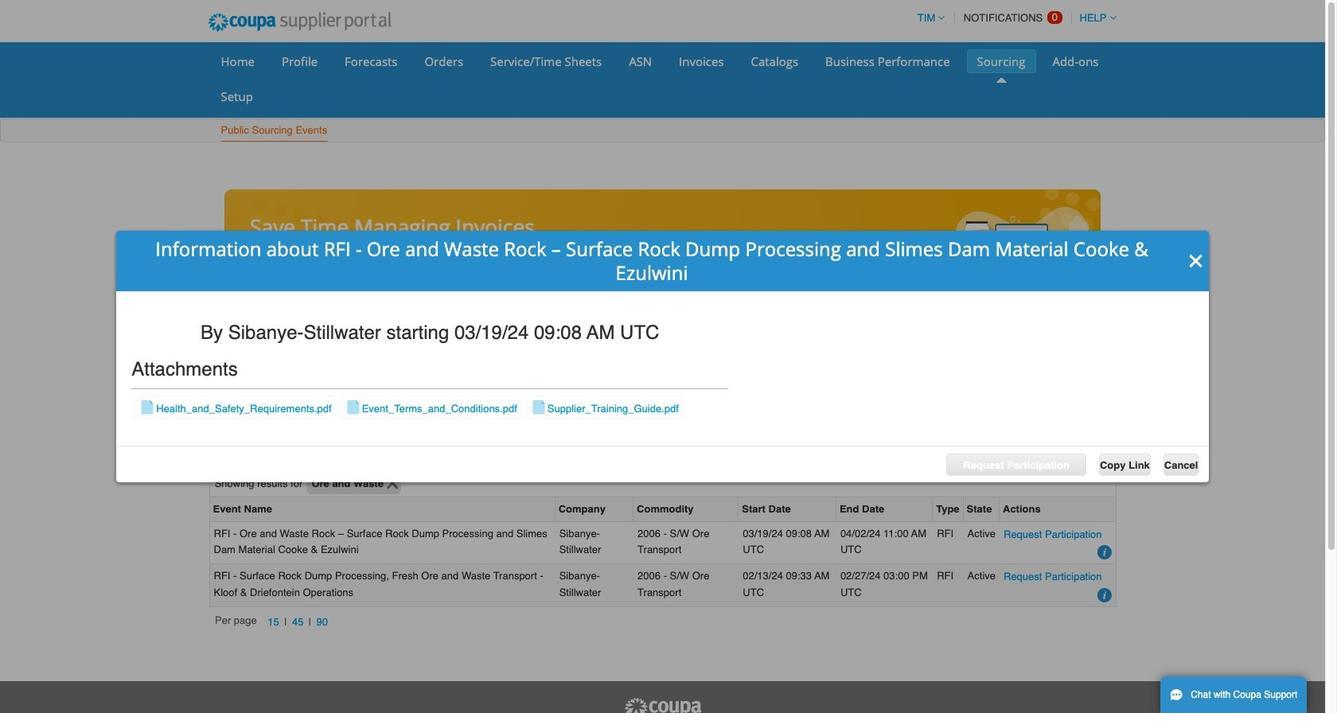 Task type: describe. For each thing, give the bounding box(es) containing it.
event name element
[[210, 498, 555, 522]]

start date element
[[739, 498, 836, 522]]

state element
[[964, 498, 1000, 522]]

clear filter image
[[387, 478, 398, 489]]



Task type: vqa. For each thing, say whether or not it's contained in the screenshot.
"State" element
yes



Task type: locate. For each thing, give the bounding box(es) containing it.
Search text field
[[999, 445, 1110, 467]]

end date element
[[836, 498, 933, 522]]

commodity element
[[634, 498, 739, 522]]

1 horizontal spatial coupa supplier portal image
[[623, 697, 702, 713]]

0 vertical spatial coupa supplier portal image
[[197, 2, 402, 42]]

0 horizontal spatial coupa supplier portal image
[[197, 2, 402, 42]]

actions element
[[1000, 498, 1116, 522]]

1 vertical spatial coupa supplier portal image
[[623, 697, 702, 713]]

previous image
[[226, 253, 238, 266]]

tab list
[[209, 418, 1116, 440]]

type element
[[933, 498, 964, 522]]

navigation
[[215, 613, 333, 631]]

search image
[[1090, 449, 1105, 463]]

coupa supplier portal image
[[197, 2, 402, 42], [623, 697, 702, 713]]

information about rfi - ore and waste rock – surface rock dump processing and slimes dam material cooke & ezulwini dialog
[[116, 230, 1209, 483]]

company element
[[555, 498, 634, 522]]

close image
[[1189, 253, 1205, 269]]



